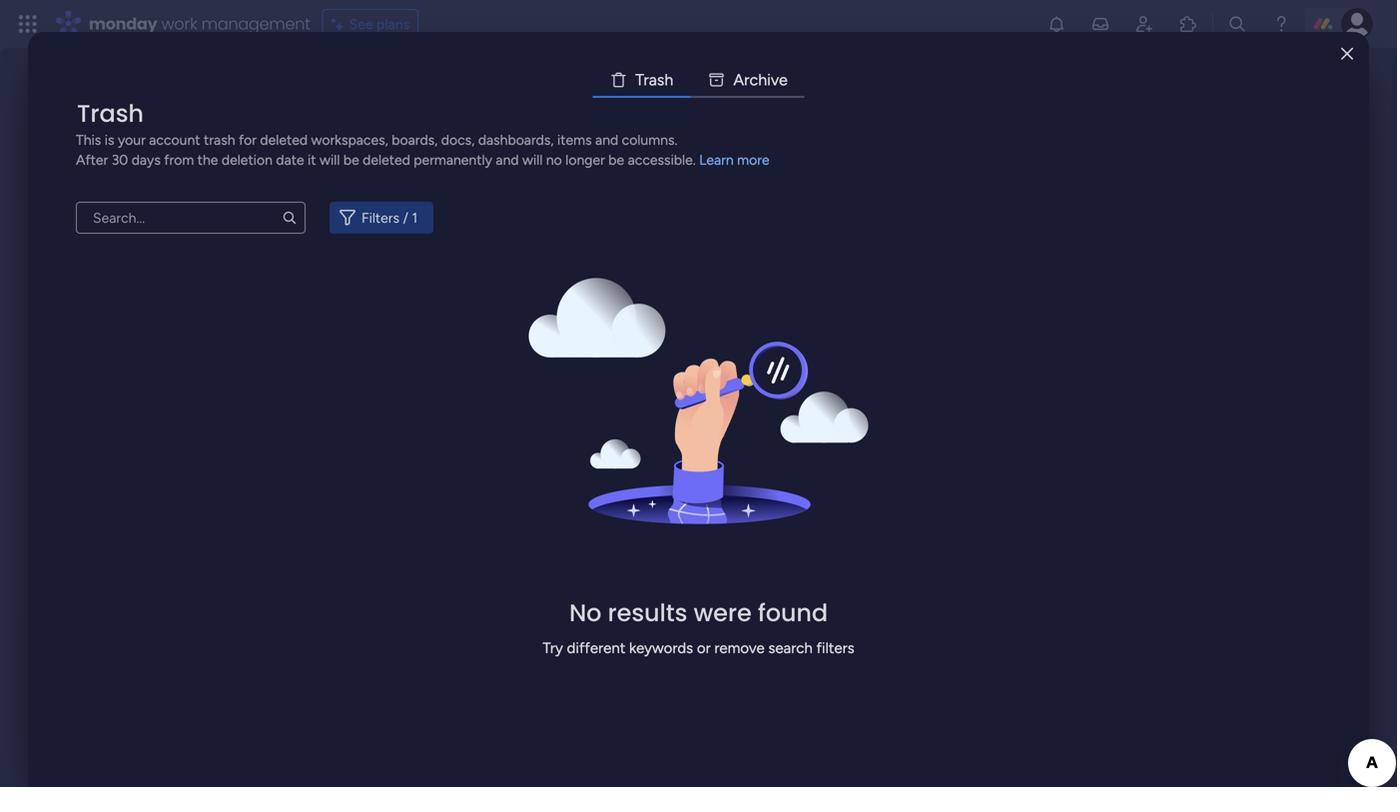 Task type: vqa. For each thing, say whether or not it's contained in the screenshot.
inbox icon
yes



Task type: locate. For each thing, give the bounding box(es) containing it.
be
[[343, 151, 359, 168], [609, 151, 624, 168]]

from
[[164, 151, 194, 168]]

h right a
[[665, 70, 673, 89]]

1 horizontal spatial h
[[758, 70, 767, 89]]

plans
[[377, 15, 410, 32]]

s
[[657, 70, 665, 89]]

workspaces,
[[311, 131, 388, 148]]

and down dashboards,
[[496, 151, 519, 168]]

1 will from the left
[[320, 151, 340, 168]]

inbox image
[[1091, 14, 1111, 34]]

learn more link
[[699, 151, 770, 168]]

30
[[112, 151, 128, 168]]

after
[[76, 151, 108, 168]]

deleted
[[260, 131, 308, 148], [363, 151, 410, 168]]

the
[[197, 151, 218, 168]]

filters / 1
[[362, 209, 418, 226]]

will
[[320, 151, 340, 168], [522, 151, 543, 168]]

e
[[779, 70, 788, 89]]

work
[[161, 12, 197, 35]]

and up longer
[[595, 131, 618, 148]]

0 horizontal spatial deleted
[[260, 131, 308, 148]]

permanently
[[414, 151, 492, 168]]

monday work management
[[89, 12, 310, 35]]

be down workspaces,
[[343, 151, 359, 168]]

0 horizontal spatial and
[[496, 151, 519, 168]]

1 horizontal spatial r
[[744, 70, 750, 89]]

0 horizontal spatial h
[[665, 70, 673, 89]]

r left i
[[744, 70, 750, 89]]

0 vertical spatial deleted
[[260, 131, 308, 148]]

a
[[649, 70, 657, 89]]

t r a s h
[[635, 70, 673, 89]]

2 h from the left
[[758, 70, 767, 89]]

2 r from the left
[[744, 70, 750, 89]]

boards,
[[392, 131, 438, 148]]

1 h from the left
[[665, 70, 673, 89]]

trash
[[77, 97, 144, 130]]

0 horizontal spatial r
[[644, 70, 649, 89]]

be right longer
[[609, 151, 624, 168]]

trash
[[204, 131, 235, 148]]

see plans
[[349, 15, 410, 32]]

v
[[771, 70, 779, 89]]

close image
[[1341, 47, 1353, 61]]

2 will from the left
[[522, 151, 543, 168]]

1 vertical spatial and
[[496, 151, 519, 168]]

1 vertical spatial deleted
[[363, 151, 410, 168]]

r
[[644, 70, 649, 89], [744, 70, 750, 89]]

h left v
[[758, 70, 767, 89]]

1 horizontal spatial will
[[522, 151, 543, 168]]

deleted up date
[[260, 131, 308, 148]]

1 r from the left
[[644, 70, 649, 89]]

i
[[767, 70, 771, 89]]

remove
[[714, 639, 765, 657]]

trash this is your account trash for deleted workspaces, boards, docs, dashboards, items and columns. after 30 days from the deletion date it will be deleted permanently and will no longer be accessible. learn more
[[76, 97, 770, 168]]

deleted down boards,
[[363, 151, 410, 168]]

will right it on the top left of the page
[[320, 151, 340, 168]]

1 horizontal spatial deleted
[[363, 151, 410, 168]]

1 be from the left
[[343, 151, 359, 168]]

search everything image
[[1228, 14, 1247, 34]]

0 horizontal spatial be
[[343, 151, 359, 168]]

1 horizontal spatial be
[[609, 151, 624, 168]]

0 horizontal spatial will
[[320, 151, 340, 168]]

this
[[76, 131, 101, 148]]

t
[[635, 70, 644, 89]]

2 be from the left
[[609, 151, 624, 168]]

will left "no"
[[522, 151, 543, 168]]

date
[[276, 151, 304, 168]]

results
[[608, 596, 687, 630]]

more
[[737, 151, 770, 168]]

were
[[694, 596, 752, 630]]

1 horizontal spatial and
[[595, 131, 618, 148]]

h
[[665, 70, 673, 89], [758, 70, 767, 89]]

None search field
[[76, 202, 306, 234]]

accessible.
[[628, 151, 696, 168]]

and
[[595, 131, 618, 148], [496, 151, 519, 168]]

a
[[733, 70, 744, 89]]

management
[[201, 12, 310, 35]]

no results were found try different keywords or remove search filters
[[543, 596, 855, 657]]

r left s
[[644, 70, 649, 89]]



Task type: describe. For each thing, give the bounding box(es) containing it.
it
[[308, 151, 316, 168]]

search
[[768, 639, 813, 657]]

learn
[[699, 151, 734, 168]]

r for t
[[644, 70, 649, 89]]

account
[[149, 131, 200, 148]]

select product image
[[18, 14, 38, 34]]

monday
[[89, 12, 157, 35]]

days
[[132, 151, 161, 168]]

or
[[697, 639, 711, 657]]

archive is empty image
[[529, 258, 868, 597]]

a r c h i v e
[[733, 70, 788, 89]]

0 vertical spatial and
[[595, 131, 618, 148]]

is
[[105, 131, 114, 148]]

try
[[543, 639, 563, 657]]

c
[[750, 70, 758, 89]]

columns.
[[622, 131, 678, 148]]

filters
[[362, 209, 400, 226]]

apps image
[[1179, 14, 1199, 34]]

notifications image
[[1047, 14, 1067, 34]]

dashboards,
[[478, 131, 554, 148]]

see
[[349, 15, 373, 32]]

for
[[239, 131, 257, 148]]

no
[[546, 151, 562, 168]]

r for a
[[744, 70, 750, 89]]

no
[[569, 596, 602, 630]]

invite members image
[[1135, 14, 1155, 34]]

different
[[567, 639, 626, 657]]

your
[[118, 131, 146, 148]]

found
[[758, 596, 828, 630]]

noah lott image
[[1341, 8, 1373, 40]]

docs,
[[441, 131, 475, 148]]

longer
[[566, 151, 605, 168]]

help image
[[1271, 14, 1291, 34]]

see plans button
[[322, 9, 419, 39]]

keywords
[[629, 639, 693, 657]]

filters / 1 button
[[330, 202, 434, 234]]

/
[[403, 209, 408, 226]]

1
[[412, 209, 418, 226]]

search image
[[282, 210, 298, 226]]

filters
[[816, 639, 855, 657]]

items
[[557, 131, 592, 148]]

deletion
[[222, 151, 273, 168]]

Search for items in the recycle bin search field
[[76, 202, 306, 234]]



